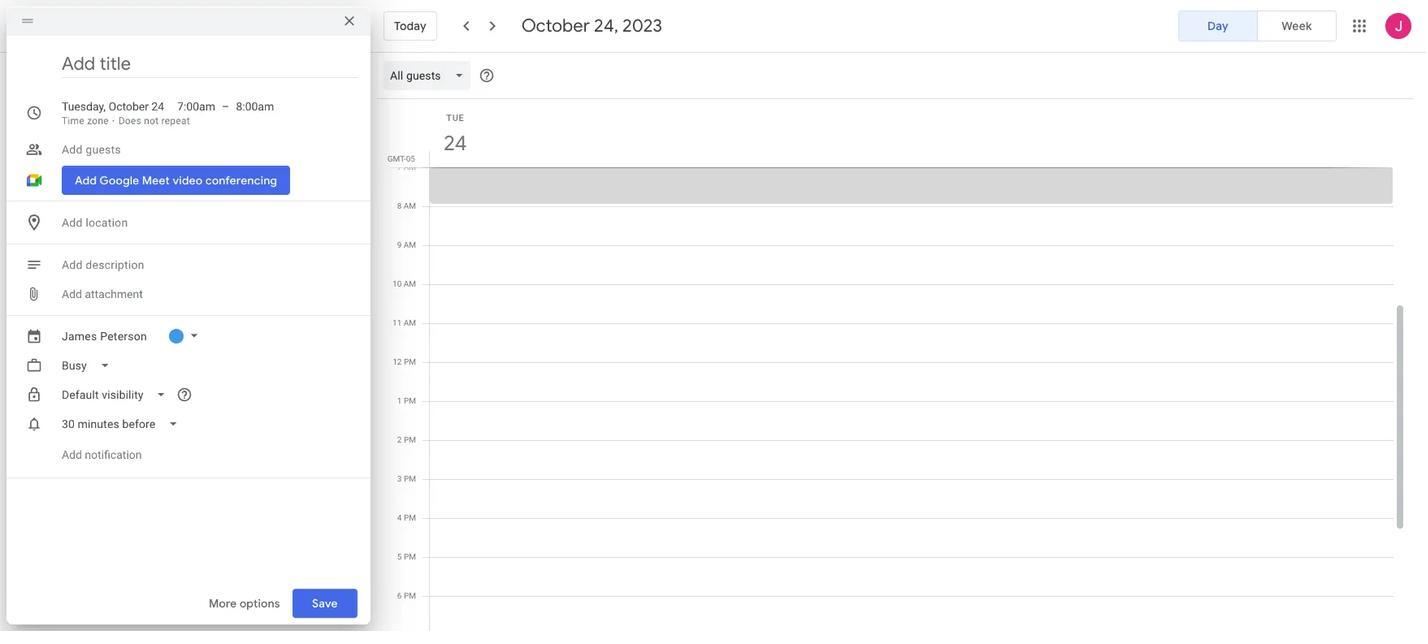 Task type: describe. For each thing, give the bounding box(es) containing it.
24 grid
[[377, 99, 1407, 631]]

add attachment button
[[55, 280, 149, 309]]

add location button
[[55, 208, 358, 237]]

2
[[397, 436, 402, 444]]

05
[[406, 154, 415, 163]]

to element
[[222, 98, 230, 115]]

tuesday,
[[62, 100, 106, 113]]

4
[[397, 514, 402, 523]]

not
[[144, 115, 159, 127]]

am for 11 am
[[404, 319, 416, 327]]

tuesday, october 24
[[62, 100, 164, 113]]

repeat
[[161, 115, 190, 127]]

tue 24
[[442, 113, 466, 157]]

9
[[397, 241, 402, 249]]

option group containing day
[[1178, 11, 1337, 41]]

james
[[62, 330, 97, 343]]

12 pm
[[393, 358, 416, 366]]

add description
[[62, 258, 144, 271]]

add description button
[[55, 250, 358, 280]]

5
[[397, 553, 402, 562]]

7:00am
[[177, 100, 215, 113]]

james peterson
[[62, 330, 147, 343]]

add for add attachment
[[62, 288, 82, 301]]

12
[[393, 358, 402, 366]]

add for add notification
[[62, 449, 82, 462]]

zone
[[87, 115, 109, 127]]

3 pm
[[397, 475, 416, 484]]

add for add guests
[[62, 143, 83, 156]]

am for 9 am
[[404, 241, 416, 249]]

add notification button
[[55, 436, 148, 475]]

–
[[222, 100, 230, 113]]

5 pm
[[397, 553, 416, 562]]

guests
[[86, 143, 121, 156]]

day
[[1208, 19, 1229, 33]]

add guests
[[62, 143, 121, 156]]

pm for 12 pm
[[404, 358, 416, 366]]

7
[[397, 163, 402, 171]]

tuesday, october 24 element
[[436, 125, 474, 163]]

1
[[397, 397, 402, 405]]

2023
[[623, 15, 662, 37]]

24 inside 24 column header
[[442, 130, 466, 157]]

Week radio
[[1257, 11, 1337, 41]]

pm for 2 pm
[[404, 436, 416, 444]]

october 24, 2023
[[521, 15, 662, 37]]

am for 8 am
[[404, 202, 416, 210]]

4 pm
[[397, 514, 416, 523]]

add guests button
[[55, 135, 358, 164]]

does
[[118, 115, 141, 127]]

pm for 1 pm
[[404, 397, 416, 405]]

am for 10 am
[[404, 280, 416, 288]]

6 pm
[[397, 592, 416, 601]]

7am to 8am, no title, james peterson, accepted, no location, october 24, 2023 slider
[[430, 167, 1393, 204]]



Task type: vqa. For each thing, say whether or not it's contained in the screenshot.
24 ELEMENT at the left top of the page
no



Task type: locate. For each thing, give the bounding box(es) containing it.
pm for 5 pm
[[404, 553, 416, 562]]

add inside add description 'dropdown button'
[[62, 258, 83, 271]]

am right 10
[[404, 280, 416, 288]]

attachment
[[85, 288, 143, 301]]

8:00am
[[236, 100, 274, 113]]

add left location
[[62, 216, 83, 229]]

pm
[[404, 358, 416, 366], [404, 397, 416, 405], [404, 436, 416, 444], [404, 475, 416, 484], [404, 514, 416, 523], [404, 553, 416, 562], [404, 592, 416, 601]]

gmt-05
[[387, 154, 415, 163]]

0 vertical spatial 24
[[151, 100, 164, 113]]

tue
[[446, 113, 465, 124]]

5 add from the top
[[62, 449, 82, 462]]

6
[[397, 592, 402, 601]]

october up does
[[109, 100, 149, 113]]

october
[[521, 15, 590, 37], [109, 100, 149, 113]]

4 am from the top
[[404, 280, 416, 288]]

description
[[86, 258, 144, 271]]

add notification
[[62, 449, 142, 462]]

11
[[393, 319, 402, 327]]

5 am from the top
[[404, 319, 416, 327]]

0 horizontal spatial 24
[[151, 100, 164, 113]]

1 am from the top
[[404, 163, 416, 171]]

add inside add notification button
[[62, 449, 82, 462]]

am right 11
[[404, 319, 416, 327]]

am for 7 am
[[404, 163, 416, 171]]

Day radio
[[1178, 11, 1258, 41]]

11 am
[[393, 319, 416, 327]]

notification
[[85, 449, 142, 462]]

am
[[404, 163, 416, 171], [404, 202, 416, 210], [404, 241, 416, 249], [404, 280, 416, 288], [404, 319, 416, 327]]

10 am
[[393, 280, 416, 288]]

add inside add attachment button
[[62, 288, 82, 301]]

am right 7
[[404, 163, 416, 171]]

pm right 12
[[404, 358, 416, 366]]

6 pm from the top
[[404, 553, 416, 562]]

pm for 3 pm
[[404, 475, 416, 484]]

add location
[[62, 216, 128, 229]]

1 add from the top
[[62, 143, 83, 156]]

10
[[393, 280, 402, 288]]

location
[[86, 216, 128, 229]]

add for add location
[[62, 216, 83, 229]]

add
[[62, 143, 83, 156], [62, 216, 83, 229], [62, 258, 83, 271], [62, 288, 82, 301], [62, 449, 82, 462]]

0 vertical spatial october
[[521, 15, 590, 37]]

time
[[62, 115, 84, 127]]

2 pm from the top
[[404, 397, 416, 405]]

today
[[394, 19, 426, 33]]

24 up does not repeat
[[151, 100, 164, 113]]

peterson
[[100, 330, 147, 343]]

1 vertical spatial 24
[[442, 130, 466, 157]]

1 horizontal spatial october
[[521, 15, 590, 37]]

0 horizontal spatial october
[[109, 100, 149, 113]]

pm for 6 pm
[[404, 592, 416, 601]]

today button
[[384, 7, 437, 46]]

add left notification
[[62, 449, 82, 462]]

3
[[397, 475, 402, 484]]

add inside add location dropdown button
[[62, 216, 83, 229]]

add left "attachment" at top
[[62, 288, 82, 301]]

2 pm
[[397, 436, 416, 444]]

time zone
[[62, 115, 109, 127]]

1 pm from the top
[[404, 358, 416, 366]]

1 vertical spatial october
[[109, 100, 149, 113]]

8
[[397, 202, 402, 210]]

pm right 4
[[404, 514, 416, 523]]

5 pm from the top
[[404, 514, 416, 523]]

am right 9
[[404, 241, 416, 249]]

add for add description
[[62, 258, 83, 271]]

2 add from the top
[[62, 216, 83, 229]]

pm right 1
[[404, 397, 416, 405]]

8 am
[[397, 202, 416, 210]]

1 horizontal spatial 24
[[442, 130, 466, 157]]

gmt-
[[387, 154, 406, 163]]

pm right 3
[[404, 475, 416, 484]]

add inside add guests dropdown button
[[62, 143, 83, 156]]

7 am
[[397, 163, 416, 171]]

add down 'time'
[[62, 143, 83, 156]]

3 am from the top
[[404, 241, 416, 249]]

7 pm from the top
[[404, 592, 416, 601]]

2 am from the top
[[404, 202, 416, 210]]

october left 24,
[[521, 15, 590, 37]]

3 pm from the top
[[404, 436, 416, 444]]

Add title text field
[[62, 52, 358, 76]]

pm right 5
[[404, 553, 416, 562]]

pm right 6
[[404, 592, 416, 601]]

24 down tue
[[442, 130, 466, 157]]

9 am
[[397, 241, 416, 249]]

4 pm from the top
[[404, 475, 416, 484]]

does not repeat
[[118, 115, 190, 127]]

add attachment
[[62, 288, 143, 301]]

24
[[151, 100, 164, 113], [442, 130, 466, 157]]

3 add from the top
[[62, 258, 83, 271]]

None field
[[384, 61, 477, 90], [55, 351, 123, 380], [55, 380, 179, 410], [55, 410, 191, 439], [384, 61, 477, 90], [55, 351, 123, 380], [55, 380, 179, 410], [55, 410, 191, 439]]

am right 8
[[404, 202, 416, 210]]

1 pm
[[397, 397, 416, 405]]

7:00am – 8:00am
[[177, 100, 274, 113]]

week
[[1282, 19, 1312, 33]]

option group
[[1178, 11, 1337, 41]]

24 column header
[[429, 99, 1394, 167]]

add up add attachment
[[62, 258, 83, 271]]

pm right 2
[[404, 436, 416, 444]]

24,
[[594, 15, 618, 37]]

4 add from the top
[[62, 288, 82, 301]]

pm for 4 pm
[[404, 514, 416, 523]]



